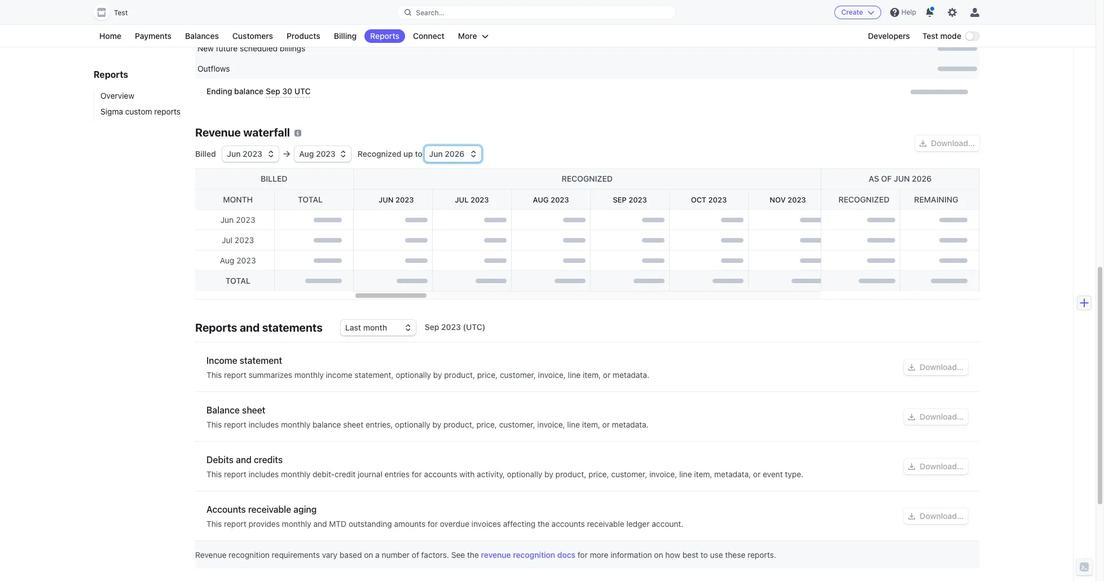 Task type: vqa. For each thing, say whether or not it's contained in the screenshot.
Search
no



Task type: describe. For each thing, give the bounding box(es) containing it.
2 recognition from the left
[[513, 550, 555, 560]]

requirements
[[272, 550, 320, 560]]

connect link
[[407, 29, 450, 43]]

product, inside balance sheet this report includes monthly balance sheet entries, optionally by product, price, customer, invoice, line item, or metadata.
[[443, 420, 474, 429]]

item, inside debits and credits this report includes monthly debit-credit journal entries for accounts with activity, optionally by product, price, customer, invoice, line item, metadata, or event type.
[[694, 469, 712, 479]]

2 horizontal spatial for
[[578, 550, 588, 560]]

home link
[[94, 29, 127, 43]]

monthly inside "income statement this report summarizes monthly income statement, optionally by product, price, customer, invoice, line item, or metadata."
[[294, 370, 324, 380]]

reports link
[[365, 29, 405, 43]]

0 horizontal spatial jul
[[222, 235, 232, 245]]

2 vertical spatial aug
[[220, 256, 234, 265]]

this inside debits and credits this report includes monthly debit-credit journal entries for accounts with activity, optionally by product, price, customer, invoice, line item, metadata, or event type.
[[207, 469, 222, 479]]

starting
[[197, 23, 226, 33]]

provides
[[249, 519, 280, 529]]

test for test
[[114, 8, 128, 17]]

help
[[902, 8, 916, 16]]

reports.
[[748, 550, 776, 560]]

report inside balance sheet this report includes monthly balance sheet entries, optionally by product, price, customer, invoice, line item, or metadata.
[[224, 420, 246, 429]]

revenue for revenue waterfall
[[195, 126, 241, 139]]

invoice, inside balance sheet this report includes monthly balance sheet entries, optionally by product, price, customer, invoice, line item, or metadata.
[[537, 420, 565, 429]]

monthly inside accounts receivable aging this report provides monthly and mtd outstanding amounts for overdue invoices affecting the accounts receivable ledger account.
[[282, 519, 311, 529]]

this inside "income statement this report summarizes monthly income statement, optionally by product, price, customer, invoice, line item, or metadata."
[[207, 370, 222, 380]]

ledger
[[627, 519, 650, 529]]

based
[[340, 550, 362, 560]]

0 vertical spatial jul
[[455, 195, 469, 204]]

activity,
[[477, 469, 505, 479]]

outflows row
[[195, 59, 980, 79]]

price, inside balance sheet this report includes monthly balance sheet entries, optionally by product, price, customer, invoice, line item, or metadata.
[[476, 420, 497, 429]]

connect
[[413, 31, 445, 41]]

outstanding
[[349, 519, 392, 529]]

Search… text field
[[398, 5, 675, 19]]

create
[[841, 8, 863, 16]]

credit
[[335, 469, 356, 479]]

or inside balance sheet this report includes monthly balance sheet entries, optionally by product, price, customer, invoice, line item, or metadata.
[[602, 420, 610, 429]]

product, inside debits and credits this report includes monthly debit-credit journal entries for accounts with activity, optionally by product, price, customer, invoice, line item, metadata, or event type.
[[556, 469, 586, 479]]

utc for starting balance sep 1 utc
[[281, 23, 297, 33]]

optionally inside "income statement this report summarizes monthly income statement, optionally by product, price, customer, invoice, line item, or metadata."
[[396, 370, 431, 380]]

a
[[375, 550, 380, 560]]

download… button for balance sheet
[[904, 409, 968, 425]]

overdue
[[440, 519, 469, 529]]

payments link
[[129, 29, 177, 43]]

statement,
[[355, 370, 394, 380]]

download… for debits and credits
[[920, 462, 964, 471]]

balance sheet this report includes monthly balance sheet entries, optionally by product, price, customer, invoice, line item, or metadata.
[[207, 405, 649, 429]]

sigma custom reports link
[[94, 106, 184, 117]]

and for debits
[[236, 455, 252, 465]]

includes inside balance sheet this report includes monthly balance sheet entries, optionally by product, price, customer, invoice, line item, or metadata.
[[249, 420, 279, 429]]

income statement this report summarizes monthly income statement, optionally by product, price, customer, invoice, line item, or metadata.
[[207, 355, 649, 380]]

1 horizontal spatial recognized
[[839, 195, 890, 204]]

notifications image
[[925, 8, 934, 17]]

2 vertical spatial jun 2023
[[221, 215, 255, 225]]

cell inside new future scheduled billings row
[[590, 43, 977, 54]]

0 horizontal spatial 2026
[[445, 149, 465, 159]]

utc for ending balance sep 30 utc
[[294, 86, 311, 96]]

how
[[665, 550, 680, 560]]

jun right as
[[894, 174, 910, 183]]

customer, inside "income statement this report summarizes monthly income statement, optionally by product, price, customer, invoice, line item, or metadata."
[[500, 370, 536, 380]]

by inside "income statement this report summarizes monthly income statement, optionally by product, price, customer, invoice, line item, or metadata."
[[433, 370, 442, 380]]

aug 2023 inside dropdown button
[[299, 149, 336, 159]]

report inside "income statement this report summarizes monthly income statement, optionally by product, price, customer, invoice, line item, or metadata."
[[224, 370, 246, 380]]

developers link
[[862, 29, 916, 43]]

accounts receivable aging this report provides monthly and mtd outstanding amounts for overdue invoices affecting the accounts receivable ledger account.
[[207, 504, 683, 529]]

oct
[[691, 195, 707, 204]]

custom
[[125, 107, 152, 116]]

test button
[[94, 5, 139, 20]]

mtd
[[329, 519, 347, 529]]

waterfall
[[243, 126, 290, 139]]

factors.
[[421, 550, 449, 560]]

new future scheduled billings
[[197, 43, 305, 53]]

balance inside balance sheet this report includes monthly balance sheet entries, optionally by product, price, customer, invoice, line item, or metadata.
[[313, 420, 341, 429]]

these
[[725, 550, 746, 560]]

metadata. inside "income statement this report summarizes monthly income statement, optionally by product, price, customer, invoice, line item, or metadata."
[[613, 370, 649, 380]]

overview
[[100, 91, 134, 100]]

line inside "income statement this report summarizes monthly income statement, optionally by product, price, customer, invoice, line item, or metadata."
[[568, 370, 581, 380]]

row containing starting balance
[[195, 18, 980, 38]]

reports and statements
[[195, 321, 323, 334]]

download… button for debits and credits
[[904, 459, 968, 475]]

revenue waterfall
[[195, 126, 290, 139]]

invoice, inside "income statement this report summarizes monthly income statement, optionally by product, price, customer, invoice, line item, or metadata."
[[538, 370, 566, 380]]

payments
[[135, 31, 172, 41]]

debit-
[[313, 469, 335, 479]]

up
[[403, 149, 413, 159]]

1 horizontal spatial sheet
[[343, 420, 363, 429]]

balance for starting balance
[[229, 23, 257, 33]]

products
[[287, 31, 320, 41]]

for for debits and credits
[[412, 469, 422, 479]]

balance
[[207, 405, 240, 415]]

month
[[223, 195, 253, 204]]

vary
[[322, 550, 338, 560]]

jun down "month"
[[221, 215, 234, 225]]

affecting
[[503, 519, 536, 529]]

docs
[[557, 550, 576, 560]]

and for reports
[[240, 321, 260, 334]]

ending balance sep 30 utc
[[207, 86, 311, 96]]

outflows
[[197, 64, 230, 73]]

help button
[[886, 3, 921, 21]]

cell containing starting balance
[[197, 23, 585, 34]]

the inside accounts receivable aging this report provides monthly and mtd outstanding amounts for overdue invoices affecting the accounts receivable ledger account.
[[538, 519, 549, 529]]

1 horizontal spatial receivable
[[587, 519, 624, 529]]

sep 2023 (utc)
[[425, 322, 485, 332]]

1 horizontal spatial to
[[701, 550, 708, 560]]

aging
[[294, 504, 317, 515]]

customers
[[232, 31, 273, 41]]

or inside debits and credits this report includes monthly debit-credit journal entries for accounts with activity, optionally by product, price, customer, invoice, line item, metadata, or event type.
[[753, 469, 761, 479]]

0 vertical spatial sheet
[[242, 405, 265, 415]]

Search… search field
[[398, 5, 675, 19]]

type.
[[785, 469, 804, 479]]

more
[[458, 31, 477, 41]]

price, inside "income statement this report summarizes monthly income statement, optionally by product, price, customer, invoice, line item, or metadata."
[[477, 370, 498, 380]]

nov
[[770, 195, 786, 204]]

invoice, inside debits and credits this report includes monthly debit-credit journal entries for accounts with activity, optionally by product, price, customer, invoice, line item, metadata, or event type.
[[649, 469, 677, 479]]

30
[[282, 86, 292, 96]]

summarizes
[[249, 370, 292, 380]]

0 vertical spatial jul 2023
[[455, 195, 489, 204]]

income
[[207, 355, 237, 366]]

billed
[[261, 174, 287, 183]]

aug inside dropdown button
[[299, 149, 314, 159]]

nov 2023
[[770, 195, 806, 204]]

row containing ending balance
[[195, 79, 980, 104]]

as of jun 2026
[[869, 174, 932, 183]]

billing link
[[328, 29, 362, 43]]

0 vertical spatial recognized
[[562, 174, 613, 183]]

sep inside cell
[[259, 23, 273, 33]]

with
[[459, 469, 475, 479]]

number
[[382, 550, 410, 560]]

accounts inside accounts receivable aging this report provides monthly and mtd outstanding amounts for overdue invoices affecting the accounts receivable ledger account.
[[552, 519, 585, 529]]

create button
[[835, 6, 881, 19]]

item, inside "income statement this report summarizes monthly income statement, optionally by product, price, customer, invoice, line item, or metadata."
[[583, 370, 601, 380]]

0 horizontal spatial the
[[467, 550, 479, 560]]

download… for income statement
[[920, 362, 964, 372]]

0 vertical spatial total
[[298, 195, 323, 204]]

metadata. inside balance sheet this report includes monthly balance sheet entries, optionally by product, price, customer, invoice, line item, or metadata.
[[612, 420, 649, 429]]

download… button for accounts receivable aging
[[904, 508, 968, 524]]

1 vertical spatial jun 2023
[[379, 195, 414, 204]]

metadata,
[[714, 469, 751, 479]]

revenue
[[481, 550, 511, 560]]

accounts
[[207, 504, 246, 515]]

entries,
[[366, 420, 393, 429]]



Task type: locate. For each thing, give the bounding box(es) containing it.
2 vertical spatial item,
[[694, 469, 712, 479]]

2 vertical spatial for
[[578, 550, 588, 560]]

by inside balance sheet this report includes monthly balance sheet entries, optionally by product, price, customer, invoice, line item, or metadata.
[[433, 420, 441, 429]]

revenue down accounts
[[195, 550, 226, 560]]

2023 inside popup button
[[243, 149, 262, 159]]

1 horizontal spatial of
[[881, 174, 892, 183]]

1 vertical spatial row
[[195, 79, 980, 104]]

1 horizontal spatial reports
[[195, 321, 237, 334]]

0 vertical spatial customer,
[[500, 370, 536, 380]]

test for test mode
[[923, 31, 938, 41]]

by inside debits and credits this report includes monthly debit-credit journal entries for accounts with activity, optionally by product, price, customer, invoice, line item, metadata, or event type.
[[545, 469, 553, 479]]

4 this from the top
[[207, 519, 222, 529]]

total down aug 2023 dropdown button
[[298, 195, 323, 204]]

0 vertical spatial line
[[568, 370, 581, 380]]

includes
[[249, 420, 279, 429], [249, 469, 279, 479]]

svg image for income statement
[[909, 364, 915, 371]]

monthly
[[294, 370, 324, 380], [281, 420, 310, 429], [281, 469, 310, 479], [282, 519, 311, 529]]

credits
[[254, 455, 283, 465]]

balance inside cell
[[229, 23, 257, 33]]

1 vertical spatial recognized
[[839, 195, 890, 204]]

1 vertical spatial sheet
[[343, 420, 363, 429]]

download…
[[931, 138, 975, 148], [920, 362, 964, 372], [920, 412, 964, 421], [920, 462, 964, 471], [920, 511, 964, 521]]

2026 up remaining
[[912, 174, 932, 183]]

1 vertical spatial for
[[428, 519, 438, 529]]

svg image
[[909, 414, 915, 420]]

price,
[[477, 370, 498, 380], [476, 420, 497, 429], [589, 469, 609, 479]]

0 vertical spatial revenue
[[195, 126, 241, 139]]

oct 2023
[[691, 195, 727, 204]]

accounts
[[424, 469, 457, 479], [552, 519, 585, 529]]

invoice,
[[538, 370, 566, 380], [537, 420, 565, 429], [649, 469, 677, 479]]

this down accounts
[[207, 519, 222, 529]]

for left overdue
[[428, 519, 438, 529]]

0 vertical spatial utc
[[281, 23, 297, 33]]

2 vertical spatial by
[[545, 469, 553, 479]]

svg image for debits and credits
[[909, 463, 915, 470]]

scheduled
[[240, 43, 278, 53]]

0 vertical spatial item,
[[583, 370, 601, 380]]

utc
[[281, 23, 297, 33], [294, 86, 311, 96]]

1 vertical spatial by
[[433, 420, 441, 429]]

recognition
[[229, 550, 270, 560], [513, 550, 555, 560]]

monthly inside balance sheet this report includes monthly balance sheet entries, optionally by product, price, customer, invoice, line item, or metadata.
[[281, 420, 310, 429]]

optionally inside balance sheet this report includes monthly balance sheet entries, optionally by product, price, customer, invoice, line item, or metadata.
[[395, 420, 430, 429]]

on left how
[[654, 550, 663, 560]]

2 on from the left
[[654, 550, 663, 560]]

row
[[195, 18, 980, 38], [195, 79, 980, 104]]

balance right ending
[[234, 86, 264, 96]]

3 report from the top
[[224, 469, 246, 479]]

sigma
[[100, 107, 123, 116]]

line inside debits and credits this report includes monthly debit-credit journal entries for accounts with activity, optionally by product, price, customer, invoice, line item, metadata, or event type.
[[679, 469, 692, 479]]

2026
[[445, 149, 465, 159], [912, 174, 932, 183]]

1 revenue from the top
[[195, 126, 241, 139]]

0 horizontal spatial accounts
[[424, 469, 457, 479]]

jul down jun 2026 "dropdown button"
[[455, 195, 469, 204]]

1 vertical spatial utc
[[294, 86, 311, 96]]

grid containing starting balance
[[195, 0, 980, 104]]

total up reports and statements
[[226, 276, 250, 286]]

accounts up docs
[[552, 519, 585, 529]]

aug
[[299, 149, 314, 159], [533, 195, 549, 204], [220, 256, 234, 265]]

balance for ending balance
[[234, 86, 264, 96]]

event
[[763, 469, 783, 479]]

optionally right activity,
[[507, 469, 542, 479]]

1 vertical spatial to
[[701, 550, 708, 560]]

1 vertical spatial aug 2023
[[533, 195, 569, 204]]

2 revenue from the top
[[195, 550, 226, 560]]

sheet left the entries,
[[343, 420, 363, 429]]

and inside debits and credits this report includes monthly debit-credit journal entries for accounts with activity, optionally by product, price, customer, invoice, line item, metadata, or event type.
[[236, 455, 252, 465]]

jun right the up
[[429, 149, 443, 159]]

download… button for income statement
[[904, 359, 968, 375]]

report
[[224, 370, 246, 380], [224, 420, 246, 429], [224, 469, 246, 479], [224, 519, 246, 529]]

utc right 30
[[294, 86, 311, 96]]

2 vertical spatial invoice,
[[649, 469, 677, 479]]

utc right 1
[[281, 23, 297, 33]]

optionally inside debits and credits this report includes monthly debit-credit journal entries for accounts with activity, optionally by product, price, customer, invoice, line item, metadata, or event type.
[[507, 469, 542, 479]]

1 vertical spatial customer,
[[499, 420, 535, 429]]

0 horizontal spatial to
[[415, 149, 423, 159]]

1 vertical spatial total
[[226, 276, 250, 286]]

this inside balance sheet this report includes monthly balance sheet entries, optionally by product, price, customer, invoice, line item, or metadata.
[[207, 420, 222, 429]]

1 on from the left
[[364, 550, 373, 560]]

developers
[[868, 31, 910, 41]]

includes inside debits and credits this report includes monthly debit-credit journal entries for accounts with activity, optionally by product, price, customer, invoice, line item, metadata, or event type.
[[249, 469, 279, 479]]

monthly up credits
[[281, 420, 310, 429]]

balances
[[185, 31, 219, 41]]

journal
[[358, 469, 382, 479]]

jul 2023 down "month"
[[222, 235, 254, 245]]

overview link
[[94, 90, 184, 102]]

1 horizontal spatial jul 2023
[[455, 195, 489, 204]]

report down accounts
[[224, 519, 246, 529]]

1 horizontal spatial jul
[[455, 195, 469, 204]]

for right docs
[[578, 550, 588, 560]]

invoices
[[472, 519, 501, 529]]

cell inside the outflows row
[[590, 63, 977, 74]]

0 vertical spatial invoice,
[[538, 370, 566, 380]]

and
[[240, 321, 260, 334], [236, 455, 252, 465], [313, 519, 327, 529]]

recognition left docs
[[513, 550, 555, 560]]

jul down "month"
[[222, 235, 232, 245]]

0 vertical spatial 2026
[[445, 149, 465, 159]]

1 horizontal spatial test
[[923, 31, 938, 41]]

0 vertical spatial for
[[412, 469, 422, 479]]

for right entries
[[412, 469, 422, 479]]

0 horizontal spatial on
[[364, 550, 373, 560]]

includes up credits
[[249, 420, 279, 429]]

1 vertical spatial includes
[[249, 469, 279, 479]]

balance up debit- on the left bottom of the page
[[313, 420, 341, 429]]

2023 inside dropdown button
[[316, 149, 336, 159]]

includes down credits
[[249, 469, 279, 479]]

1 vertical spatial aug
[[533, 195, 549, 204]]

cell
[[207, 0, 585, 11], [197, 23, 585, 34], [590, 23, 977, 34], [590, 43, 977, 54], [590, 63, 977, 74], [590, 86, 968, 98]]

1 includes from the top
[[249, 420, 279, 429]]

revenue up 'billed'
[[195, 126, 241, 139]]

jun 2023 inside popup button
[[227, 149, 262, 159]]

receivable up provides
[[248, 504, 291, 515]]

1 vertical spatial price,
[[476, 420, 497, 429]]

report down debits
[[224, 469, 246, 479]]

1 vertical spatial metadata.
[[612, 420, 649, 429]]

0 vertical spatial aug 2023
[[299, 149, 336, 159]]

receivable up more
[[587, 519, 624, 529]]

0 horizontal spatial test
[[114, 8, 128, 17]]

0 vertical spatial includes
[[249, 420, 279, 429]]

billed
[[195, 149, 218, 159]]

reports up income
[[195, 321, 237, 334]]

grid
[[195, 0, 980, 104]]

aug 2023 button
[[295, 146, 351, 162]]

and up statement on the left of the page
[[240, 321, 260, 334]]

this down balance
[[207, 420, 222, 429]]

jun down revenue waterfall
[[227, 149, 241, 159]]

to left the use at the bottom right
[[701, 550, 708, 560]]

or inside "income statement this report summarizes monthly income statement, optionally by product, price, customer, invoice, line item, or metadata."
[[603, 370, 611, 380]]

sigma custom reports
[[100, 107, 181, 116]]

monthly left income
[[294, 370, 324, 380]]

new
[[197, 43, 214, 53]]

account.
[[652, 519, 683, 529]]

1 recognition from the left
[[229, 550, 270, 560]]

2 vertical spatial optionally
[[507, 469, 542, 479]]

aug 2023
[[299, 149, 336, 159], [533, 195, 569, 204], [220, 256, 256, 265]]

and left mtd on the bottom of page
[[313, 519, 327, 529]]

customer, inside balance sheet this report includes monthly balance sheet entries, optionally by product, price, customer, invoice, line item, or metadata.
[[499, 420, 535, 429]]

entries
[[385, 469, 410, 479]]

by
[[433, 370, 442, 380], [433, 420, 441, 429], [545, 469, 553, 479]]

sep 2023
[[613, 195, 647, 204]]

2 horizontal spatial aug 2023
[[533, 195, 569, 204]]

0 horizontal spatial sheet
[[242, 405, 265, 415]]

svg image for accounts receivable aging
[[909, 513, 915, 520]]

recognized
[[562, 174, 613, 183], [839, 195, 890, 204]]

row up the outflows row
[[195, 18, 980, 38]]

line inside balance sheet this report includes monthly balance sheet entries, optionally by product, price, customer, invoice, line item, or metadata.
[[567, 420, 580, 429]]

balance up new future scheduled billings
[[229, 23, 257, 33]]

test up the home
[[114, 8, 128, 17]]

jun 2023 down "month"
[[221, 215, 255, 225]]

0 horizontal spatial reports
[[94, 69, 128, 80]]

on left a
[[364, 550, 373, 560]]

1 horizontal spatial for
[[428, 519, 438, 529]]

download… for accounts receivable aging
[[920, 511, 964, 521]]

1 vertical spatial the
[[467, 550, 479, 560]]

0 vertical spatial receivable
[[248, 504, 291, 515]]

utc inside cell
[[281, 23, 297, 33]]

balances link
[[179, 29, 225, 43]]

1 vertical spatial item,
[[582, 420, 600, 429]]

0 horizontal spatial total
[[226, 276, 250, 286]]

and right debits
[[236, 455, 252, 465]]

0 horizontal spatial recognized
[[562, 174, 613, 183]]

0 vertical spatial price,
[[477, 370, 498, 380]]

row down new future scheduled billings row
[[195, 79, 980, 104]]

the right "see"
[[467, 550, 479, 560]]

for inside debits and credits this report includes monthly debit-credit journal entries for accounts with activity, optionally by product, price, customer, invoice, line item, metadata, or event type.
[[412, 469, 422, 479]]

reports up overview
[[94, 69, 128, 80]]

1 horizontal spatial on
[[654, 550, 663, 560]]

3 this from the top
[[207, 469, 222, 479]]

0 horizontal spatial recognition
[[229, 550, 270, 560]]

revenue for revenue recognition requirements vary based on a number of factors. see the revenue recognition docs for more information on how best to use these reports.
[[195, 550, 226, 560]]

statements
[[262, 321, 323, 334]]

monthly left debit- on the left bottom of the page
[[281, 469, 310, 479]]

2 horizontal spatial aug
[[533, 195, 549, 204]]

0 vertical spatial metadata.
[[613, 370, 649, 380]]

2 this from the top
[[207, 420, 222, 429]]

this inside accounts receivable aging this report provides monthly and mtd outstanding amounts for overdue invoices affecting the accounts receivable ledger account.
[[207, 519, 222, 529]]

0 vertical spatial by
[[433, 370, 442, 380]]

home
[[99, 31, 121, 41]]

1 vertical spatial reports
[[94, 69, 128, 80]]

this down income
[[207, 370, 222, 380]]

0 vertical spatial accounts
[[424, 469, 457, 479]]

2 vertical spatial aug 2023
[[220, 256, 256, 265]]

new future scheduled billings row
[[195, 38, 980, 59]]

recognized up to jun 2026
[[356, 149, 465, 159]]

1 vertical spatial jul 2023
[[222, 235, 254, 245]]

to right the up
[[415, 149, 423, 159]]

for inside accounts receivable aging this report provides monthly and mtd outstanding amounts for overdue invoices affecting the accounts receivable ledger account.
[[428, 519, 438, 529]]

billing
[[334, 31, 357, 41]]

for
[[412, 469, 422, 479], [428, 519, 438, 529], [578, 550, 588, 560]]

1 vertical spatial product,
[[443, 420, 474, 429]]

products link
[[281, 29, 326, 43]]

monthly inside debits and credits this report includes monthly debit-credit journal entries for accounts with activity, optionally by product, price, customer, invoice, line item, metadata, or event type.
[[281, 469, 310, 479]]

of left factors. at the bottom of the page
[[412, 550, 419, 560]]

svg image
[[920, 140, 927, 147], [909, 364, 915, 371], [909, 463, 915, 470], [909, 513, 915, 520]]

1
[[276, 23, 279, 33]]

1 vertical spatial invoice,
[[537, 420, 565, 429]]

report down balance
[[224, 420, 246, 429]]

2 vertical spatial and
[[313, 519, 327, 529]]

1 row from the top
[[195, 18, 980, 38]]

jun inside jun 2023 popup button
[[227, 149, 241, 159]]

amounts
[[394, 519, 426, 529]]

of right as
[[881, 174, 892, 183]]

1 vertical spatial accounts
[[552, 519, 585, 529]]

sheet right balance
[[242, 405, 265, 415]]

1 horizontal spatial accounts
[[552, 519, 585, 529]]

0 vertical spatial to
[[415, 149, 423, 159]]

0 vertical spatial reports
[[370, 31, 399, 41]]

this down debits
[[207, 469, 222, 479]]

line
[[568, 370, 581, 380], [567, 420, 580, 429], [679, 469, 692, 479]]

more button
[[452, 29, 494, 43]]

use
[[710, 550, 723, 560]]

1 horizontal spatial recognition
[[513, 550, 555, 560]]

1 vertical spatial 2026
[[912, 174, 932, 183]]

total
[[298, 195, 323, 204], [226, 276, 250, 286]]

2 vertical spatial or
[[753, 469, 761, 479]]

recognition down provides
[[229, 550, 270, 560]]

test inside button
[[114, 8, 128, 17]]

report inside debits and credits this report includes monthly debit-credit journal entries for accounts with activity, optionally by product, price, customer, invoice, line item, metadata, or event type.
[[224, 469, 246, 479]]

accounts left with
[[424, 469, 457, 479]]

debits
[[207, 455, 234, 465]]

jun down recognized
[[379, 195, 394, 204]]

optionally right the entries,
[[395, 420, 430, 429]]

jun 2026 button
[[425, 146, 481, 162]]

starting balance sep 1 utc
[[197, 23, 297, 33]]

2 report from the top
[[224, 420, 246, 429]]

as
[[869, 174, 879, 183]]

report down income
[[224, 370, 246, 380]]

0 vertical spatial the
[[538, 519, 549, 529]]

item,
[[583, 370, 601, 380], [582, 420, 600, 429], [694, 469, 712, 479]]

0 vertical spatial and
[[240, 321, 260, 334]]

2 includes from the top
[[249, 469, 279, 479]]

optionally right statement,
[[396, 370, 431, 380]]

recognized
[[358, 149, 401, 159]]

0 vertical spatial aug
[[299, 149, 314, 159]]

customers link
[[227, 29, 279, 43]]

reports
[[154, 107, 181, 116]]

0 horizontal spatial aug
[[220, 256, 234, 265]]

future
[[216, 43, 238, 53]]

of
[[881, 174, 892, 183], [412, 550, 419, 560]]

1 this from the top
[[207, 370, 222, 380]]

1 vertical spatial revenue
[[195, 550, 226, 560]]

product, inside "income statement this report summarizes monthly income statement, optionally by product, price, customer, invoice, line item, or metadata."
[[444, 370, 475, 380]]

jul 2023 down jun 2026 "dropdown button"
[[455, 195, 489, 204]]

download… for balance sheet
[[920, 412, 964, 421]]

0 horizontal spatial for
[[412, 469, 422, 479]]

revenue recognition docs link
[[481, 550, 576, 560]]

mode
[[940, 31, 961, 41]]

1 horizontal spatial total
[[298, 195, 323, 204]]

report inside accounts receivable aging this report provides monthly and mtd outstanding amounts for overdue invoices affecting the accounts receivable ledger account.
[[224, 519, 246, 529]]

receivable
[[248, 504, 291, 515], [587, 519, 624, 529]]

1 vertical spatial balance
[[234, 86, 264, 96]]

2 row from the top
[[195, 79, 980, 104]]

customer, inside debits and credits this report includes monthly debit-credit journal entries for accounts with activity, optionally by product, price, customer, invoice, line item, metadata, or event type.
[[611, 469, 647, 479]]

jun 2023 down revenue waterfall
[[227, 149, 262, 159]]

2 vertical spatial product,
[[556, 469, 586, 479]]

0 vertical spatial row
[[195, 18, 980, 38]]

accounts inside debits and credits this report includes monthly debit-credit journal entries for accounts with activity, optionally by product, price, customer, invoice, line item, metadata, or event type.
[[424, 469, 457, 479]]

test mode
[[923, 31, 961, 41]]

price, inside debits and credits this report includes monthly debit-credit journal entries for accounts with activity, optionally by product, price, customer, invoice, line item, metadata, or event type.
[[589, 469, 609, 479]]

the right affecting on the left bottom of the page
[[538, 519, 549, 529]]

2 horizontal spatial reports
[[370, 31, 399, 41]]

reports right billing
[[370, 31, 399, 41]]

2 vertical spatial balance
[[313, 420, 341, 429]]

0 vertical spatial product,
[[444, 370, 475, 380]]

2 vertical spatial line
[[679, 469, 692, 479]]

for for accounts receivable aging
[[428, 519, 438, 529]]

1 vertical spatial of
[[412, 550, 419, 560]]

4 report from the top
[[224, 519, 246, 529]]

0 vertical spatial balance
[[229, 23, 257, 33]]

test left mode
[[923, 31, 938, 41]]

1 horizontal spatial aug 2023
[[299, 149, 336, 159]]

monthly down the aging
[[282, 519, 311, 529]]

and inside accounts receivable aging this report provides monthly and mtd outstanding amounts for overdue invoices affecting the accounts receivable ledger account.
[[313, 519, 327, 529]]

0 vertical spatial jun 2023
[[227, 149, 262, 159]]

information
[[611, 550, 652, 560]]

1 report from the top
[[224, 370, 246, 380]]

0 horizontal spatial aug 2023
[[220, 256, 256, 265]]

2 vertical spatial reports
[[195, 321, 237, 334]]

item, inside balance sheet this report includes monthly balance sheet entries, optionally by product, price, customer, invoice, line item, or metadata.
[[582, 420, 600, 429]]

remaining
[[914, 195, 958, 204]]

0 horizontal spatial jul 2023
[[222, 235, 254, 245]]

2026 right the up
[[445, 149, 465, 159]]

jun 2023 down the up
[[379, 195, 414, 204]]

1 vertical spatial optionally
[[395, 420, 430, 429]]

download… button
[[915, 135, 980, 151], [904, 359, 968, 375], [904, 409, 968, 425], [904, 459, 968, 475], [904, 508, 968, 524]]

1 vertical spatial and
[[236, 455, 252, 465]]

0 vertical spatial optionally
[[396, 370, 431, 380]]

billings
[[280, 43, 305, 53]]

statement
[[240, 355, 282, 366]]

revenue
[[195, 126, 241, 139], [195, 550, 226, 560]]



